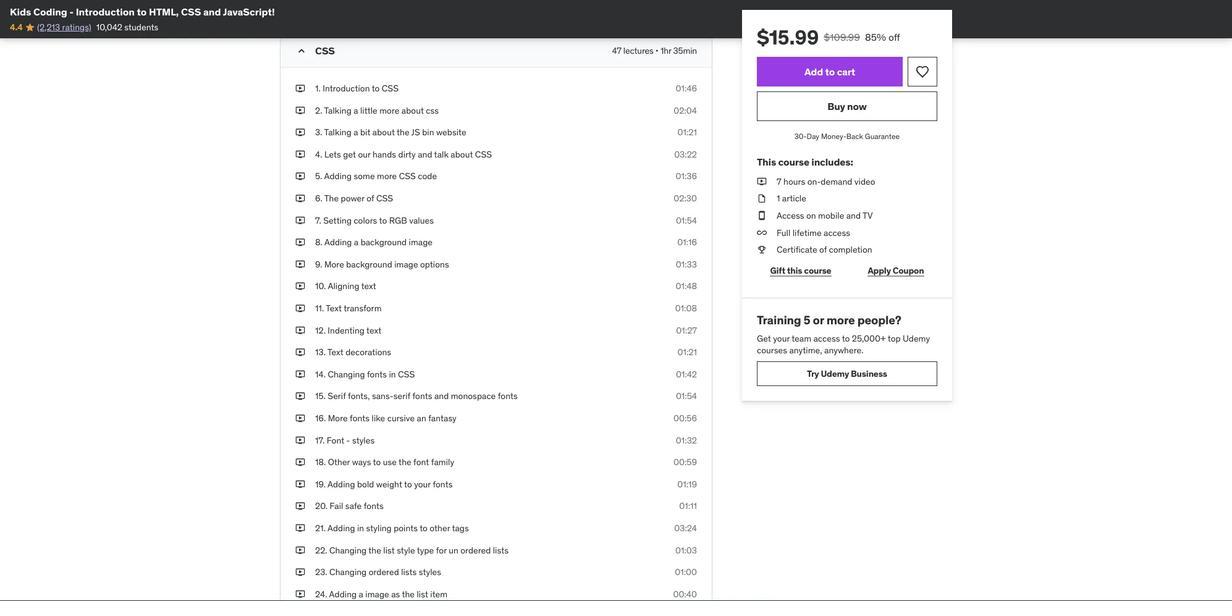 Task type: describe. For each thing, give the bounding box(es) containing it.
the for use
[[399, 457, 411, 468]]

xsmall image for 6. the power of css
[[295, 192, 305, 204]]

this course includes:
[[757, 156, 853, 168]]

try udemy business link
[[757, 361, 937, 386]]

and left tv
[[846, 210, 861, 221]]

1 vertical spatial in
[[357, 523, 364, 534]]

type
[[417, 545, 434, 556]]

changing for fonts
[[328, 369, 365, 380]]

javascript!
[[223, 5, 275, 18]]

money-
[[821, 131, 846, 141]]

xsmall image left certificate
[[757, 244, 767, 256]]

20.
[[315, 501, 328, 512]]

xsmall image for 10. aligning text
[[295, 280, 305, 292]]

01:11
[[679, 501, 697, 512]]

xsmall image for 19. adding bold weight to your fonts
[[295, 478, 305, 490]]

0 horizontal spatial udemy
[[821, 368, 849, 379]]

20. fail safe fonts
[[315, 501, 384, 512]]

and left talk
[[418, 149, 432, 160]]

the for as
[[402, 589, 415, 600]]

10,042
[[96, 22, 122, 33]]

a for bit
[[354, 127, 358, 138]]

•
[[655, 45, 659, 56]]

this
[[787, 265, 802, 276]]

22. changing the list style type for un ordered lists
[[315, 545, 509, 556]]

sans-
[[372, 391, 393, 402]]

to up students
[[137, 5, 147, 18]]

85%
[[865, 31, 886, 43]]

xsmall image for 16. more fonts like cursive an fantasy
[[295, 412, 305, 424]]

serif
[[393, 391, 410, 402]]

fonts right 'safe'
[[364, 501, 384, 512]]

css
[[426, 105, 439, 116]]

xsmall image for 2. talking a little more about css
[[295, 104, 305, 116]]

fonts up the sans- in the left of the page
[[367, 369, 387, 380]]

font
[[327, 435, 344, 446]]

demand
[[821, 176, 852, 187]]

6. the power of css
[[315, 193, 393, 204]]

on-
[[807, 176, 821, 187]]

family
[[431, 457, 454, 468]]

18.
[[315, 457, 326, 468]]

weight
[[376, 479, 402, 490]]

01:33
[[676, 259, 697, 270]]

01:03
[[675, 545, 697, 556]]

0 vertical spatial more
[[379, 105, 399, 116]]

0 vertical spatial access
[[824, 227, 850, 238]]

serif
[[328, 391, 346, 402]]

certificate of completion
[[777, 244, 872, 255]]

5. adding some more css code
[[315, 171, 437, 182]]

bit
[[360, 127, 370, 138]]

the
[[324, 193, 339, 204]]

to inside 'training 5 or more people? get your team access to 25,000+ top udemy courses anytime, anywhere.'
[[842, 333, 850, 344]]

css up 2. talking a little more about css
[[382, 83, 399, 94]]

talking for 2.
[[324, 105, 351, 116]]

power
[[341, 193, 365, 204]]

xsmall image for 15. serif fonts, sans-serif fonts and monospace fonts
[[295, 390, 305, 402]]

people?
[[857, 313, 901, 327]]

an
[[417, 413, 426, 424]]

lets
[[324, 149, 341, 160]]

item
[[430, 589, 447, 600]]

xsmall image for 18. other ways to use the font family
[[295, 456, 305, 468]]

1 vertical spatial of
[[819, 244, 827, 255]]

1 vertical spatial introduction
[[323, 83, 370, 94]]

4. lets get our hands dirty and talk about css
[[315, 149, 492, 160]]

css right small image
[[315, 44, 335, 57]]

gift
[[770, 265, 785, 276]]

23. changing ordered lists styles
[[315, 567, 441, 578]]

cart
[[837, 65, 855, 78]]

image for options
[[394, 259, 418, 270]]

xsmall image left 1 at the top right
[[757, 193, 767, 205]]

xsmall image for 5. adding some more css code
[[295, 170, 305, 182]]

00:59
[[674, 457, 697, 468]]

talking for 3.
[[324, 127, 351, 138]]

website
[[436, 127, 466, 138]]

fonts right monospace
[[498, 391, 518, 402]]

for
[[436, 545, 447, 556]]

0 horizontal spatial of
[[367, 193, 374, 204]]

10,042 students
[[96, 22, 158, 33]]

try udemy business
[[807, 368, 887, 379]]

$109.99
[[824, 31, 860, 43]]

fonts,
[[348, 391, 370, 402]]

lifetime
[[793, 227, 822, 238]]

values
[[409, 215, 434, 226]]

top
[[888, 333, 901, 344]]

21.
[[315, 523, 326, 534]]

buy now button
[[757, 91, 937, 121]]

0 horizontal spatial lists
[[401, 567, 417, 578]]

xsmall image for 20. fail safe fonts
[[295, 500, 305, 512]]

1 vertical spatial list
[[417, 589, 428, 600]]

and up fantasy
[[434, 391, 449, 402]]

lectures
[[623, 45, 654, 56]]

tags
[[452, 523, 469, 534]]

01:54 for 7. setting colors to rgb values
[[676, 215, 697, 226]]

completion
[[829, 244, 872, 255]]

xsmall image for 3. talking a bit about the js bin website
[[295, 126, 305, 138]]

more for 16.
[[328, 413, 348, 424]]

changing for the
[[329, 545, 367, 556]]

fantasy
[[428, 413, 456, 424]]

fail
[[330, 501, 343, 512]]

styling
[[366, 523, 392, 534]]

aligning
[[328, 281, 359, 292]]

0 horizontal spatial introduction
[[76, 5, 135, 18]]

bold
[[357, 479, 374, 490]]

the up 23. changing ordered lists styles
[[368, 545, 381, 556]]

coding
[[33, 5, 67, 18]]

a for background
[[354, 237, 359, 248]]

$15.99 $109.99 85% off
[[757, 25, 900, 49]]

0 horizontal spatial ordered
[[369, 567, 399, 578]]

8. adding a background image
[[315, 237, 433, 248]]

the for about
[[397, 127, 409, 138]]

our
[[358, 149, 371, 160]]

4.4
[[10, 22, 23, 33]]

01:21 for 3. talking a bit about the js bin website
[[678, 127, 697, 138]]

adding for 8.
[[324, 237, 352, 248]]

to up 2. talking a little more about css
[[372, 83, 380, 94]]

anytime,
[[789, 345, 822, 356]]

css right talk
[[475, 149, 492, 160]]

to left 'rgb' at top
[[379, 215, 387, 226]]

access on mobile and tv
[[777, 210, 873, 221]]

coupon
[[893, 265, 924, 276]]

01:08
[[675, 303, 697, 314]]

3. talking a bit about the js bin website
[[315, 127, 466, 138]]

12.
[[315, 325, 326, 336]]

css left code
[[399, 171, 416, 182]]

1.
[[315, 83, 321, 94]]

indenting
[[328, 325, 364, 336]]

decorations
[[346, 347, 391, 358]]

0 vertical spatial list
[[383, 545, 395, 556]]

add to cart button
[[757, 57, 903, 87]]

wishlist image
[[915, 64, 930, 79]]

7.
[[315, 215, 321, 226]]

9. more background image options
[[315, 259, 449, 270]]

9.
[[315, 259, 322, 270]]

01:54 for 15. serif fonts, sans-serif fonts and monospace fonts
[[676, 391, 697, 402]]

xsmall image for 1. introduction to css
[[295, 82, 305, 94]]

css right html, on the top of the page
[[181, 5, 201, 18]]

your inside 'training 5 or more people? get your team access to 25,000+ top udemy courses anytime, anywhere.'
[[773, 333, 790, 344]]

7 hours on-demand video
[[777, 176, 875, 187]]

0 horizontal spatial about
[[372, 127, 395, 138]]

02:04
[[674, 105, 697, 116]]

transform
[[344, 303, 382, 314]]

to right weight
[[404, 479, 412, 490]]

small image
[[295, 45, 308, 57]]

dirty
[[398, 149, 416, 160]]

25,000+
[[852, 333, 886, 344]]

apply coupon button
[[854, 258, 937, 283]]

a for little
[[354, 105, 358, 116]]



Task type: vqa. For each thing, say whether or not it's contained in the screenshot.
medium icon related to Learn at your own pace, with lifetime access on mobile and desktop
no



Task type: locate. For each thing, give the bounding box(es) containing it.
of down full lifetime access
[[819, 244, 827, 255]]

access down or
[[813, 333, 840, 344]]

styles down type
[[419, 567, 441, 578]]

the right as
[[402, 589, 415, 600]]

lists down 22. changing the list style type for un ordered lists
[[401, 567, 417, 578]]

or
[[813, 313, 824, 327]]

image for as
[[365, 589, 389, 600]]

rgb
[[389, 215, 407, 226]]

01:21 for 13. text decorations
[[678, 347, 697, 358]]

get
[[343, 149, 356, 160]]

01:48
[[676, 281, 697, 292]]

1 vertical spatial -
[[346, 435, 350, 446]]

1 vertical spatial your
[[414, 479, 431, 490]]

of right "power"
[[367, 193, 374, 204]]

font
[[413, 457, 429, 468]]

xsmall image for 11. text transform
[[295, 302, 305, 314]]

01:42
[[676, 369, 697, 380]]

styles up ways
[[352, 435, 375, 446]]

the
[[397, 127, 409, 138], [399, 457, 411, 468], [368, 545, 381, 556], [402, 589, 415, 600]]

1 vertical spatial styles
[[419, 567, 441, 578]]

1 01:54 from the top
[[676, 215, 697, 226]]

8.
[[315, 237, 322, 248]]

1 vertical spatial image
[[394, 259, 418, 270]]

01:27
[[676, 325, 697, 336]]

js
[[411, 127, 420, 138]]

0 vertical spatial in
[[389, 369, 396, 380]]

a for image
[[359, 589, 363, 600]]

adding for 24.
[[329, 589, 357, 600]]

add to cart
[[804, 65, 855, 78]]

text right 11.
[[326, 303, 342, 314]]

course
[[778, 156, 809, 168], [804, 265, 831, 276]]

more for training
[[827, 313, 855, 327]]

1 horizontal spatial lists
[[493, 545, 509, 556]]

un
[[449, 545, 458, 556]]

xsmall image left 20.
[[295, 500, 305, 512]]

adding right the 21.
[[327, 523, 355, 534]]

a down colors at left
[[354, 237, 359, 248]]

off
[[888, 31, 900, 43]]

on
[[806, 210, 816, 221]]

1 horizontal spatial about
[[402, 105, 424, 116]]

courses
[[757, 345, 787, 356]]

adding right 19.
[[327, 479, 355, 490]]

setting
[[323, 215, 352, 226]]

1 vertical spatial background
[[346, 259, 392, 270]]

1 vertical spatial 01:21
[[678, 347, 697, 358]]

about right bit
[[372, 127, 395, 138]]

guarantee
[[865, 131, 900, 141]]

kids
[[10, 5, 31, 18]]

xsmall image for 8. adding a background image
[[295, 236, 305, 248]]

0 vertical spatial of
[[367, 193, 374, 204]]

to inside button
[[825, 65, 835, 78]]

1 vertical spatial ordered
[[369, 567, 399, 578]]

5
[[804, 313, 810, 327]]

1 vertical spatial text
[[366, 325, 381, 336]]

xsmall image left 10.
[[295, 280, 305, 292]]

to
[[137, 5, 147, 18], [825, 65, 835, 78], [372, 83, 380, 94], [379, 215, 387, 226], [842, 333, 850, 344], [373, 457, 381, 468], [404, 479, 412, 490], [420, 523, 428, 534]]

course down the certificate of completion
[[804, 265, 831, 276]]

udemy right 'try'
[[821, 368, 849, 379]]

adding for 21.
[[327, 523, 355, 534]]

access
[[777, 210, 804, 221]]

1 horizontal spatial of
[[819, 244, 827, 255]]

xsmall image left 8.
[[295, 236, 305, 248]]

xsmall image left the 13.
[[295, 346, 305, 358]]

0 horizontal spatial in
[[357, 523, 364, 534]]

to left cart
[[825, 65, 835, 78]]

html,
[[149, 5, 179, 18]]

little
[[360, 105, 377, 116]]

fonts down family
[[433, 479, 453, 490]]

adding for 5.
[[324, 171, 352, 182]]

2 01:21 from the top
[[678, 347, 697, 358]]

xsmall image for 4. lets get our hands dirty and talk about css
[[295, 148, 305, 160]]

xsmall image for 23. changing ordered lists styles
[[295, 566, 305, 578]]

list left "item"
[[417, 589, 428, 600]]

in up serif
[[389, 369, 396, 380]]

0 vertical spatial ordered
[[460, 545, 491, 556]]

1 horizontal spatial in
[[389, 369, 396, 380]]

0 horizontal spatial styles
[[352, 435, 375, 446]]

text right the 13.
[[327, 347, 343, 358]]

adding right 8.
[[324, 237, 352, 248]]

xsmall image left 1.
[[295, 82, 305, 94]]

2 horizontal spatial about
[[451, 149, 473, 160]]

35min
[[673, 45, 697, 56]]

1 vertical spatial 01:54
[[676, 391, 697, 402]]

xsmall image left 14.
[[295, 368, 305, 380]]

7
[[777, 176, 781, 187]]

certificate
[[777, 244, 817, 255]]

1 vertical spatial changing
[[329, 545, 367, 556]]

about right talk
[[451, 149, 473, 160]]

xsmall image left the 6. at the top of the page
[[295, 192, 305, 204]]

udemy inside 'training 5 or more people? get your team access to 25,000+ top udemy courses anytime, anywhere.'
[[903, 333, 930, 344]]

1 horizontal spatial udemy
[[903, 333, 930, 344]]

01:46
[[676, 83, 697, 94]]

0 vertical spatial about
[[402, 105, 424, 116]]

adding right '24.'
[[329, 589, 357, 600]]

2.
[[315, 105, 322, 116]]

points
[[394, 523, 418, 534]]

changing down 13. text decorations
[[328, 369, 365, 380]]

$15.99
[[757, 25, 819, 49]]

more right 16.
[[328, 413, 348, 424]]

01:19
[[677, 479, 697, 490]]

and left javascript!
[[203, 5, 221, 18]]

1 talking from the top
[[324, 105, 351, 116]]

background down 8. adding a background image at the top left
[[346, 259, 392, 270]]

xsmall image left the 21.
[[295, 522, 305, 534]]

1 horizontal spatial styles
[[419, 567, 441, 578]]

0 horizontal spatial -
[[70, 5, 74, 18]]

training
[[757, 313, 801, 327]]

to left "other"
[[420, 523, 428, 534]]

fonts left like
[[350, 413, 370, 424]]

xsmall image left access in the top right of the page
[[757, 210, 767, 222]]

47 lectures • 1hr 35min
[[612, 45, 697, 56]]

xsmall image for 17. font - styles
[[295, 434, 305, 446]]

background
[[361, 237, 407, 248], [346, 259, 392, 270]]

xsmall image left 19.
[[295, 478, 305, 490]]

xsmall image left 7
[[757, 175, 767, 188]]

16.
[[315, 413, 326, 424]]

xsmall image left 11.
[[295, 302, 305, 314]]

- for coding
[[70, 5, 74, 18]]

0 vertical spatial more
[[324, 259, 344, 270]]

1 vertical spatial access
[[813, 333, 840, 344]]

0 vertical spatial introduction
[[76, 5, 135, 18]]

2 vertical spatial about
[[451, 149, 473, 160]]

01:00
[[675, 567, 697, 578]]

1 vertical spatial course
[[804, 265, 831, 276]]

- for font
[[346, 435, 350, 446]]

image
[[409, 237, 433, 248], [394, 259, 418, 270], [365, 589, 389, 600]]

xsmall image for 24. adding a image as  the list item
[[295, 588, 305, 600]]

1 vertical spatial lists
[[401, 567, 417, 578]]

apply
[[868, 265, 891, 276]]

ordered
[[460, 545, 491, 556], [369, 567, 399, 578]]

try
[[807, 368, 819, 379]]

2 vertical spatial changing
[[329, 567, 367, 578]]

like
[[372, 413, 385, 424]]

a
[[354, 105, 358, 116], [354, 127, 358, 138], [354, 237, 359, 248], [359, 589, 363, 600]]

1 vertical spatial more
[[377, 171, 397, 182]]

apply coupon
[[868, 265, 924, 276]]

1 horizontal spatial your
[[773, 333, 790, 344]]

1 horizontal spatial list
[[417, 589, 428, 600]]

01:21
[[678, 127, 697, 138], [678, 347, 697, 358]]

xsmall image
[[295, 170, 305, 182], [757, 193, 767, 205], [757, 227, 767, 239], [295, 236, 305, 248], [295, 280, 305, 292], [295, 390, 305, 402], [295, 412, 305, 424], [295, 544, 305, 556], [295, 588, 305, 600]]

2 01:54 from the top
[[676, 391, 697, 402]]

get
[[757, 333, 771, 344]]

0 horizontal spatial your
[[414, 479, 431, 490]]

other
[[328, 457, 350, 468]]

2 talking from the top
[[324, 127, 351, 138]]

full lifetime access
[[777, 227, 850, 238]]

access inside 'training 5 or more people? get your team access to 25,000+ top udemy courses anytime, anywhere.'
[[813, 333, 840, 344]]

0 vertical spatial styles
[[352, 435, 375, 446]]

more right 9.
[[324, 259, 344, 270]]

access
[[824, 227, 850, 238], [813, 333, 840, 344]]

text
[[326, 303, 342, 314], [327, 347, 343, 358]]

0 vertical spatial background
[[361, 237, 407, 248]]

xsmall image left 16.
[[295, 412, 305, 424]]

0 horizontal spatial list
[[383, 545, 395, 556]]

01:54 down 01:42
[[676, 391, 697, 402]]

1 vertical spatial talking
[[324, 127, 351, 138]]

xsmall image left 15. at the left of page
[[295, 390, 305, 402]]

19.
[[315, 479, 326, 490]]

text for 12. indenting text
[[366, 325, 381, 336]]

as
[[391, 589, 400, 600]]

the right use
[[399, 457, 411, 468]]

0 vertical spatial udemy
[[903, 333, 930, 344]]

text for 11.
[[326, 303, 342, 314]]

back
[[846, 131, 863, 141]]

image down 'values'
[[409, 237, 433, 248]]

adding right 5.
[[324, 171, 352, 182]]

more for 5.
[[377, 171, 397, 182]]

xsmall image for 7. setting colors to rgb values
[[295, 214, 305, 226]]

1 01:21 from the top
[[678, 127, 697, 138]]

list left style
[[383, 545, 395, 556]]

more right the little
[[379, 105, 399, 116]]

xsmall image left '24.'
[[295, 588, 305, 600]]

css
[[181, 5, 201, 18], [315, 44, 335, 57], [382, 83, 399, 94], [475, 149, 492, 160], [399, 171, 416, 182], [376, 193, 393, 204], [398, 369, 415, 380]]

xsmall image for 22. changing the list style type for un ordered lists
[[295, 544, 305, 556]]

0 vertical spatial your
[[773, 333, 790, 344]]

0 vertical spatial 01:21
[[678, 127, 697, 138]]

more for 9.
[[324, 259, 344, 270]]

your up courses at right bottom
[[773, 333, 790, 344]]

xsmall image left 'full'
[[757, 227, 767, 239]]

text up transform
[[361, 281, 376, 292]]

options
[[420, 259, 449, 270]]

text for 13.
[[327, 347, 343, 358]]

0 vertical spatial text
[[326, 303, 342, 314]]

about left css
[[402, 105, 424, 116]]

more inside 'training 5 or more people? get your team access to 25,000+ top udemy courses anytime, anywhere.'
[[827, 313, 855, 327]]

xsmall image for 13. text decorations
[[295, 346, 305, 358]]

0 vertical spatial 01:54
[[676, 215, 697, 226]]

text up decorations in the bottom of the page
[[366, 325, 381, 336]]

0 vertical spatial changing
[[328, 369, 365, 380]]

xsmall image left the 22.
[[295, 544, 305, 556]]

code
[[418, 171, 437, 182]]

0 vertical spatial image
[[409, 237, 433, 248]]

styles
[[352, 435, 375, 446], [419, 567, 441, 578]]

introduction
[[76, 5, 135, 18], [323, 83, 370, 94]]

text for 10. aligning text
[[361, 281, 376, 292]]

changing right the 22.
[[329, 545, 367, 556]]

a down 23. changing ordered lists styles
[[359, 589, 363, 600]]

xsmall image left 2.
[[295, 104, 305, 116]]

1 horizontal spatial introduction
[[323, 83, 370, 94]]

list
[[383, 545, 395, 556], [417, 589, 428, 600]]

a left the little
[[354, 105, 358, 116]]

xsmall image for 9. more background image options
[[295, 258, 305, 270]]

ratings)
[[62, 22, 91, 33]]

1 article
[[777, 193, 806, 204]]

course up hours
[[778, 156, 809, 168]]

xsmall image left 12.
[[295, 324, 305, 336]]

01:36
[[676, 171, 697, 182]]

12. indenting text
[[315, 325, 381, 336]]

introduction up 10,042
[[76, 5, 135, 18]]

0 vertical spatial -
[[70, 5, 74, 18]]

in left styling
[[357, 523, 364, 534]]

0 vertical spatial text
[[361, 281, 376, 292]]

2 vertical spatial more
[[827, 313, 855, 327]]

in
[[389, 369, 396, 380], [357, 523, 364, 534]]

1 vertical spatial text
[[327, 347, 343, 358]]

2 vertical spatial image
[[365, 589, 389, 600]]

xsmall image left 5.
[[295, 170, 305, 182]]

buy now
[[827, 100, 867, 112]]

1 vertical spatial about
[[372, 127, 395, 138]]

1 vertical spatial udemy
[[821, 368, 849, 379]]

access down mobile
[[824, 227, 850, 238]]

xsmall image for 21. adding in styling points to other tags
[[295, 522, 305, 534]]

03:24
[[674, 523, 697, 534]]

css up serif
[[398, 369, 415, 380]]

talking right 3.
[[324, 127, 351, 138]]

1
[[777, 193, 780, 204]]

changing for ordered
[[329, 567, 367, 578]]

01:32
[[676, 435, 697, 446]]

your down font
[[414, 479, 431, 490]]

video
[[854, 176, 875, 187]]

image left options
[[394, 259, 418, 270]]

more down 'hands' at the top
[[377, 171, 397, 182]]

buy
[[827, 100, 845, 112]]

xsmall image
[[295, 82, 305, 94], [295, 104, 305, 116], [295, 126, 305, 138], [295, 148, 305, 160], [757, 175, 767, 188], [295, 192, 305, 204], [757, 210, 767, 222], [295, 214, 305, 226], [757, 244, 767, 256], [295, 258, 305, 270], [295, 302, 305, 314], [295, 324, 305, 336], [295, 346, 305, 358], [295, 368, 305, 380], [295, 434, 305, 446], [295, 456, 305, 468], [295, 478, 305, 490], [295, 500, 305, 512], [295, 522, 305, 534], [295, 566, 305, 578]]

21. adding in styling points to other tags
[[315, 523, 469, 534]]

1 horizontal spatial -
[[346, 435, 350, 446]]

6.
[[315, 193, 322, 204]]

0 vertical spatial talking
[[324, 105, 351, 116]]

background up 9. more background image options
[[361, 237, 407, 248]]

team
[[792, 333, 811, 344]]

more right or
[[827, 313, 855, 327]]

image left as
[[365, 589, 389, 600]]

udemy right top
[[903, 333, 930, 344]]

0 vertical spatial lists
[[493, 545, 509, 556]]

xsmall image left 4.
[[295, 148, 305, 160]]

article
[[782, 193, 806, 204]]

adding for 19.
[[327, 479, 355, 490]]

fonts right serif
[[412, 391, 432, 402]]

- right font
[[346, 435, 350, 446]]

xsmall image left 3.
[[295, 126, 305, 138]]

xsmall image for 14. changing fonts in css
[[295, 368, 305, 380]]

xsmall image left 7.
[[295, 214, 305, 226]]

01:21 up 03:22
[[678, 127, 697, 138]]

16. more fonts like cursive an fantasy
[[315, 413, 456, 424]]

1 horizontal spatial ordered
[[460, 545, 491, 556]]

3.
[[315, 127, 322, 138]]

1 vertical spatial more
[[328, 413, 348, 424]]

css down 5. adding some more css code
[[376, 193, 393, 204]]

introduction right 1.
[[323, 83, 370, 94]]

talk
[[434, 149, 449, 160]]

xsmall image for 12. indenting text
[[295, 324, 305, 336]]

23.
[[315, 567, 327, 578]]

xsmall image left 9.
[[295, 258, 305, 270]]

7. setting colors to rgb values
[[315, 215, 434, 226]]

0 vertical spatial course
[[778, 156, 809, 168]]

to left use
[[373, 457, 381, 468]]



